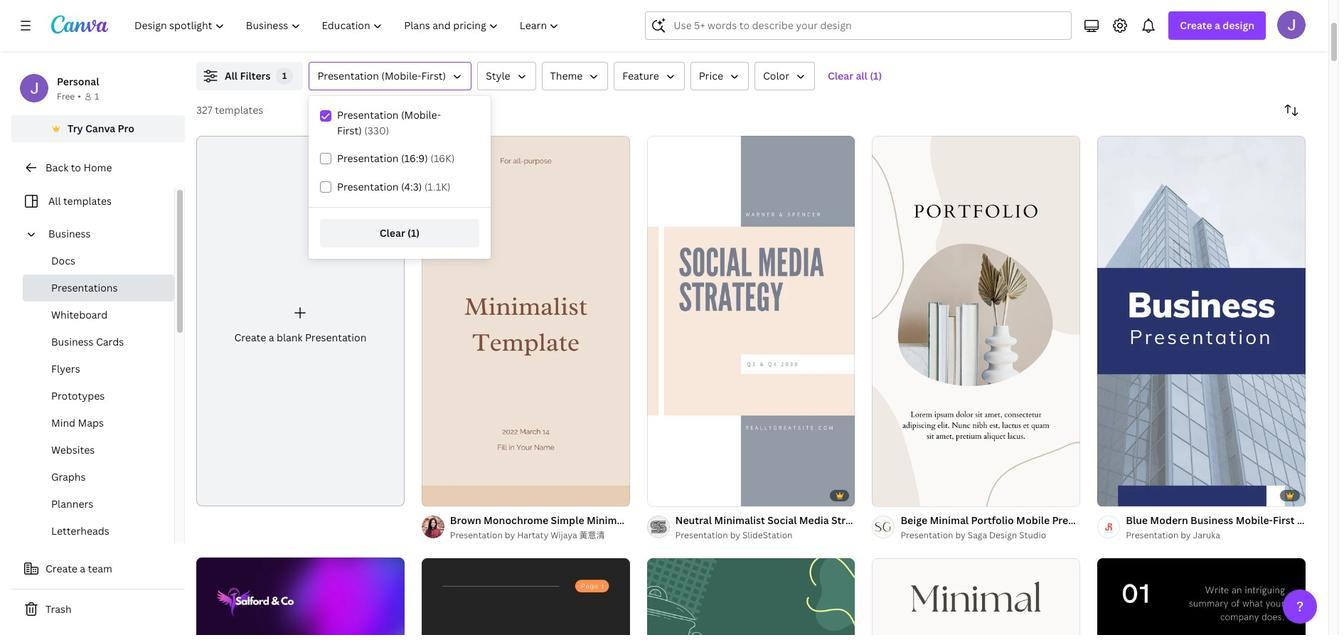 Task type: vqa. For each thing, say whether or not it's contained in the screenshot.
Docs
yes



Task type: describe. For each thing, give the bounding box(es) containing it.
clear for clear (1)
[[380, 226, 405, 240]]

docs
[[51, 254, 75, 268]]

back to home
[[46, 161, 112, 174]]

social
[[768, 513, 797, 527]]

modern
[[1151, 513, 1189, 527]]

beige minimal portfolio mobile presentation presentation by saga design studio
[[901, 513, 1115, 541]]

minimalist fashion brand catalog mobile presentation image
[[873, 558, 1081, 635]]

theme button
[[542, 62, 609, 90]]

portfolio
[[972, 513, 1015, 527]]

presentation inside button
[[318, 69, 379, 83]]

of for brown monochrome simple minimalist mobile-first presentation
[[438, 490, 449, 500]]

blue modern business mobile-first presenta link
[[1127, 513, 1340, 528]]

wijaya
[[551, 529, 578, 541]]

a for blank
[[269, 331, 274, 345]]

•
[[78, 90, 81, 102]]

presentation down neutral
[[676, 529, 729, 541]]

whiteboard link
[[23, 302, 174, 329]]

cards
[[96, 335, 124, 349]]

presentation by saga design studio link
[[901, 528, 1081, 543]]

(1.1k)
[[425, 180, 451, 194]]

presentation inside blue modern business mobile-first presenta presentation by jaruka
[[1127, 529, 1179, 541]]

graphs
[[51, 470, 86, 484]]

to
[[71, 161, 81, 174]]

minimalist inside brown monochrome simple minimalist mobile-first presentation presentation by hartaty wijaya 黃意清
[[587, 513, 638, 527]]

(16:9)
[[401, 152, 428, 165]]

presentation (mobile-first) button
[[309, 62, 472, 90]]

1 for 1 filter options selected element at top
[[282, 70, 287, 82]]

presentation (16:9) (16k)
[[337, 152, 455, 165]]

1 for 1 of 7
[[432, 490, 436, 500]]

a for design
[[1215, 19, 1221, 32]]

1 of 7 link
[[422, 136, 630, 506]]

presentation right blank
[[305, 331, 367, 345]]

letterheads
[[51, 524, 109, 538]]

pro
[[118, 122, 134, 135]]

business for business
[[48, 227, 91, 241]]

presentation down the (330)
[[337, 152, 399, 165]]

filters
[[240, 69, 271, 83]]

blue modern business mobile-first presentation image
[[1098, 136, 1307, 506]]

planners
[[51, 497, 93, 511]]

gray orange simple creative agency responsive presentation image
[[422, 558, 630, 635]]

back
[[46, 161, 68, 174]]

try
[[68, 122, 83, 135]]

business link
[[43, 221, 166, 248]]

blank
[[277, 331, 303, 345]]

trash
[[46, 603, 72, 616]]

create a design button
[[1169, 11, 1267, 40]]

try canva pro
[[68, 122, 134, 135]]

0 horizontal spatial (1)
[[408, 226, 420, 240]]

prototypes link
[[23, 383, 174, 410]]

try canva pro button
[[11, 115, 185, 142]]

back to home link
[[11, 154, 185, 182]]

a for team
[[80, 562, 85, 576]]

planners link
[[23, 491, 174, 518]]

presentation by slidestation link
[[676, 528, 856, 543]]

create for create a design
[[1181, 19, 1213, 32]]

strategy
[[832, 513, 873, 527]]

media
[[800, 513, 829, 527]]

free
[[57, 90, 75, 102]]

business cards
[[51, 335, 124, 349]]

brown monochrome simple minimalist mobile-first presentation link
[[450, 513, 764, 528]]

presentation up presentation by slidestation link
[[702, 513, 764, 527]]

all for all templates
[[48, 194, 61, 208]]

maps
[[78, 416, 104, 430]]

brown
[[450, 513, 482, 527]]

jaruka
[[1194, 529, 1221, 541]]

clear all (1) button
[[821, 62, 890, 90]]

presentation (4:3) (1.1k)
[[337, 180, 451, 194]]

team
[[88, 562, 112, 576]]

all for all filters
[[225, 69, 238, 83]]

(mobile- for presentation (mobile- first)
[[401, 108, 441, 122]]

brown monochrome simple minimalist mobile-first presentation presentation by hartaty wijaya 黃意清
[[450, 513, 764, 541]]

websites link
[[23, 437, 174, 464]]

free •
[[57, 90, 81, 102]]

1 for 1 of 15
[[1108, 490, 1112, 500]]

Sort by button
[[1278, 96, 1307, 125]]

presentation up the saga
[[937, 513, 999, 527]]

black and white corporate technology mobile-first presentation image
[[1098, 558, 1307, 635]]

presentation inside presentation (mobile- first)
[[337, 108, 399, 122]]

create a blank presentation link
[[196, 136, 405, 506]]

business for business cards
[[51, 335, 94, 349]]

home
[[84, 161, 112, 174]]

presentation down brown
[[450, 529, 503, 541]]

presentation by jaruka link
[[1127, 528, 1307, 543]]

all
[[856, 69, 868, 83]]

all filters
[[225, 69, 271, 83]]

theme
[[550, 69, 583, 83]]

1 of 7
[[432, 490, 455, 500]]

design
[[990, 529, 1018, 541]]

graphs link
[[23, 464, 174, 491]]

canva
[[85, 122, 115, 135]]

1 filter options selected element
[[276, 68, 294, 85]]

saga
[[968, 529, 988, 541]]

templates for all templates
[[63, 194, 112, 208]]

color
[[764, 69, 790, 83]]

1 of 15 link
[[1098, 136, 1307, 506]]

black pink purple modern gradient blur creative company profile mobile-first presentation image
[[196, 558, 405, 635]]

business inside blue modern business mobile-first presenta presentation by jaruka
[[1191, 513, 1234, 527]]

slidestation
[[743, 529, 793, 541]]

of for blue modern business mobile-first presenta
[[1114, 490, 1125, 500]]



Task type: locate. For each thing, give the bounding box(es) containing it.
15
[[1127, 490, 1136, 500]]

first) for presentation (mobile- first)
[[337, 124, 362, 137]]

(mobile- inside presentation (mobile- first)
[[401, 108, 441, 122]]

presentation down presentation (16:9) (16k)
[[337, 180, 399, 194]]

color button
[[755, 62, 816, 90]]

(330)
[[364, 124, 390, 137]]

2 horizontal spatial mobile-
[[1237, 513, 1274, 527]]

a left blank
[[269, 331, 274, 345]]

create inside create a blank presentation element
[[234, 331, 266, 345]]

1 horizontal spatial mobile-
[[875, 513, 912, 527]]

monochrome
[[484, 513, 549, 527]]

0 horizontal spatial templates
[[63, 194, 112, 208]]

1 vertical spatial (1)
[[408, 226, 420, 240]]

(1) down (4:3)
[[408, 226, 420, 240]]

neutral minimalist social media strategy mobile-first presentation link
[[676, 513, 999, 528]]

2 by from the left
[[731, 529, 741, 541]]

templates
[[215, 103, 263, 117], [63, 194, 112, 208]]

presentation down the blue at the bottom right of page
[[1127, 529, 1179, 541]]

mobile- inside neutral minimalist social media strategy mobile-first presentation presentation by slidestation
[[875, 513, 912, 527]]

presentation down the 1 of 15 at the right of the page
[[1053, 513, 1115, 527]]

2 vertical spatial business
[[1191, 513, 1234, 527]]

None search field
[[646, 11, 1073, 40]]

minimalist up 黃意清
[[587, 513, 638, 527]]

neutral minimalist social media strategy mobile-first presentation presentation by slidestation
[[676, 513, 999, 541]]

neutral
[[676, 513, 712, 527]]

feature
[[623, 69, 659, 83]]

(16k)
[[431, 152, 455, 165]]

first) for presentation (mobile-first)
[[422, 69, 446, 83]]

1 vertical spatial clear
[[380, 226, 405, 240]]

1 horizontal spatial templates
[[215, 103, 263, 117]]

7
[[451, 490, 455, 500]]

create a team
[[46, 562, 112, 576]]

all templates
[[48, 194, 112, 208]]

create left design
[[1181, 19, 1213, 32]]

templates right 327
[[215, 103, 263, 117]]

clear for clear all (1)
[[828, 69, 854, 83]]

clear
[[828, 69, 854, 83], [380, 226, 405, 240]]

1 left 7 on the bottom left of page
[[432, 490, 436, 500]]

business
[[48, 227, 91, 241], [51, 335, 94, 349], [1191, 513, 1234, 527]]

clear left all
[[828, 69, 854, 83]]

0 vertical spatial (1)
[[870, 69, 883, 83]]

mobile- inside brown monochrome simple minimalist mobile-first presentation presentation by hartaty wijaya 黃意清
[[640, 513, 677, 527]]

2 horizontal spatial first
[[1274, 513, 1296, 527]]

of
[[438, 490, 449, 500], [1114, 490, 1125, 500]]

flyers
[[51, 362, 80, 376]]

(mobile- inside the presentation (mobile-first) button
[[382, 69, 422, 83]]

0 vertical spatial first)
[[422, 69, 446, 83]]

whiteboard
[[51, 308, 108, 322]]

mind maps
[[51, 416, 104, 430]]

2 vertical spatial create
[[46, 562, 77, 576]]

green and yellow creative restaurant promotion mobile first presentation image
[[647, 558, 856, 635]]

by left jaruka
[[1181, 529, 1192, 541]]

0 horizontal spatial of
[[438, 490, 449, 500]]

personal
[[57, 75, 99, 88]]

by down monochrome
[[505, 529, 515, 541]]

mobile-
[[640, 513, 677, 527], [875, 513, 912, 527], [1237, 513, 1274, 527]]

1 horizontal spatial minimalist
[[715, 513, 766, 527]]

create for create a team
[[46, 562, 77, 576]]

beige minimal portfolio mobile presentation image
[[873, 136, 1081, 506]]

(mobile-
[[382, 69, 422, 83], [401, 108, 441, 122]]

0 vertical spatial create
[[1181, 19, 1213, 32]]

create left blank
[[234, 331, 266, 345]]

minimalist
[[587, 513, 638, 527], [715, 513, 766, 527]]

0 horizontal spatial mobile-
[[640, 513, 677, 527]]

1 horizontal spatial clear
[[828, 69, 854, 83]]

price button
[[691, 62, 749, 90]]

Search search field
[[674, 12, 1063, 39]]

a left design
[[1215, 19, 1221, 32]]

presentations
[[51, 281, 118, 295]]

a
[[1215, 19, 1221, 32], [269, 331, 274, 345], [80, 562, 85, 576]]

1 vertical spatial all
[[48, 194, 61, 208]]

黃意清
[[580, 529, 605, 541]]

0 horizontal spatial clear
[[380, 226, 405, 240]]

1 vertical spatial create
[[234, 331, 266, 345]]

first) left style
[[422, 69, 446, 83]]

first inside brown monochrome simple minimalist mobile-first presentation presentation by hartaty wijaya 黃意清
[[677, 513, 699, 527]]

1 horizontal spatial first)
[[422, 69, 446, 83]]

1 horizontal spatial first
[[912, 513, 934, 527]]

first
[[677, 513, 699, 527], [912, 513, 934, 527], [1274, 513, 1296, 527]]

templates for 327 templates
[[215, 103, 263, 117]]

clear (1) button
[[320, 219, 480, 248]]

by left slidestation
[[731, 529, 741, 541]]

1 vertical spatial (mobile-
[[401, 108, 441, 122]]

business up flyers at the bottom of page
[[51, 335, 94, 349]]

design
[[1223, 19, 1255, 32]]

presentation up the (330)
[[337, 108, 399, 122]]

price
[[699, 69, 724, 83]]

mobile- inside blue modern business mobile-first presenta presentation by jaruka
[[1237, 513, 1274, 527]]

studio
[[1020, 529, 1047, 541]]

1 horizontal spatial (1)
[[870, 69, 883, 83]]

blue modern business mobile-first presenta presentation by jaruka
[[1127, 513, 1340, 541]]

business up docs
[[48, 227, 91, 241]]

brown monochrome simple minimalist mobile-first presentation image
[[422, 136, 630, 506]]

create a design
[[1181, 19, 1255, 32]]

mobile
[[1017, 513, 1050, 527]]

1 of from the left
[[438, 490, 449, 500]]

presentation down beige
[[901, 529, 954, 541]]

mind maps link
[[23, 410, 174, 437]]

0 vertical spatial a
[[1215, 19, 1221, 32]]

trash link
[[11, 596, 185, 624]]

jacob simon image
[[1278, 11, 1307, 39]]

2 of from the left
[[1114, 490, 1125, 500]]

presentation
[[318, 69, 379, 83], [337, 108, 399, 122], [337, 152, 399, 165], [337, 180, 399, 194], [305, 331, 367, 345], [702, 513, 764, 527], [937, 513, 999, 527], [1053, 513, 1115, 527], [450, 529, 503, 541], [676, 529, 729, 541], [901, 529, 954, 541], [1127, 529, 1179, 541]]

of left 15
[[1114, 490, 1125, 500]]

prototypes
[[51, 389, 105, 403]]

first)
[[422, 69, 446, 83], [337, 124, 362, 137]]

presentation (mobile- first)
[[337, 108, 441, 137]]

1 vertical spatial templates
[[63, 194, 112, 208]]

by inside beige minimal portfolio mobile presentation presentation by saga design studio
[[956, 529, 966, 541]]

business cards link
[[23, 329, 174, 356]]

(mobile- for presentation (mobile-first)
[[382, 69, 422, 83]]

3 first from the left
[[1274, 513, 1296, 527]]

1 left 15
[[1108, 490, 1112, 500]]

all left filters
[[225, 69, 238, 83]]

first) inside button
[[422, 69, 446, 83]]

3 mobile- from the left
[[1237, 513, 1274, 527]]

create for create a blank presentation
[[234, 331, 266, 345]]

2 horizontal spatial a
[[1215, 19, 1221, 32]]

first) left the (330)
[[337, 124, 362, 137]]

1 horizontal spatial of
[[1114, 490, 1125, 500]]

2 minimalist from the left
[[715, 513, 766, 527]]

0 vertical spatial clear
[[828, 69, 854, 83]]

docs link
[[23, 248, 174, 275]]

presentation (mobile-first)
[[318, 69, 446, 83]]

simple
[[551, 513, 585, 527]]

1 vertical spatial first)
[[337, 124, 362, 137]]

business up presentation by jaruka link
[[1191, 513, 1234, 527]]

4 by from the left
[[1181, 529, 1192, 541]]

by inside brown monochrome simple minimalist mobile-first presentation presentation by hartaty wijaya 黃意清
[[505, 529, 515, 541]]

of left 7 on the bottom left of page
[[438, 490, 449, 500]]

2 vertical spatial a
[[80, 562, 85, 576]]

0 vertical spatial templates
[[215, 103, 263, 117]]

2 horizontal spatial create
[[1181, 19, 1213, 32]]

top level navigation element
[[125, 11, 572, 40]]

by
[[505, 529, 515, 541], [731, 529, 741, 541], [956, 529, 966, 541], [1181, 529, 1192, 541]]

by left the saga
[[956, 529, 966, 541]]

create left team
[[46, 562, 77, 576]]

presentation by hartaty wijaya 黃意清 link
[[450, 528, 630, 543]]

first) inside presentation (mobile- first)
[[337, 124, 362, 137]]

1 minimalist from the left
[[587, 513, 638, 527]]

first inside neutral minimalist social media strategy mobile-first presentation presentation by slidestation
[[912, 513, 934, 527]]

1 by from the left
[[505, 529, 515, 541]]

feature button
[[614, 62, 685, 90]]

1 vertical spatial a
[[269, 331, 274, 345]]

1 right •
[[95, 90, 99, 102]]

minimalist up presentation by slidestation link
[[715, 513, 766, 527]]

hartaty
[[517, 529, 549, 541]]

create a blank presentation
[[234, 331, 367, 345]]

(1) right all
[[870, 69, 883, 83]]

mind
[[51, 416, 75, 430]]

flyers link
[[23, 356, 174, 383]]

0 vertical spatial all
[[225, 69, 238, 83]]

0 horizontal spatial first)
[[337, 124, 362, 137]]

1 horizontal spatial a
[[269, 331, 274, 345]]

websites
[[51, 443, 95, 457]]

(mobile- up presentation (mobile- first) on the left
[[382, 69, 422, 83]]

1 inside 'link'
[[1108, 490, 1112, 500]]

0 vertical spatial (mobile-
[[382, 69, 422, 83]]

0 horizontal spatial a
[[80, 562, 85, 576]]

by inside blue modern business mobile-first presenta presentation by jaruka
[[1181, 529, 1192, 541]]

create
[[1181, 19, 1213, 32], [234, 331, 266, 345], [46, 562, 77, 576]]

1 horizontal spatial all
[[225, 69, 238, 83]]

first inside blue modern business mobile-first presenta presentation by jaruka
[[1274, 513, 1296, 527]]

1 horizontal spatial create
[[234, 331, 266, 345]]

2 mobile- from the left
[[875, 513, 912, 527]]

of inside 'link'
[[1114, 490, 1125, 500]]

minimalist inside neutral minimalist social media strategy mobile-first presentation presentation by slidestation
[[715, 513, 766, 527]]

327 templates
[[196, 103, 263, 117]]

(mobile- up (16:9)
[[401, 108, 441, 122]]

all
[[225, 69, 238, 83], [48, 194, 61, 208]]

create inside create a team button
[[46, 562, 77, 576]]

presenta
[[1298, 513, 1340, 527]]

0 horizontal spatial minimalist
[[587, 513, 638, 527]]

clear (1)
[[380, 226, 420, 240]]

1 mobile- from the left
[[640, 513, 677, 527]]

style button
[[478, 62, 536, 90]]

blue
[[1127, 513, 1149, 527]]

neutral minimalist social media strategy mobile-first presentation image
[[647, 136, 856, 506]]

all down the back
[[48, 194, 61, 208]]

a left team
[[80, 562, 85, 576]]

0 horizontal spatial all
[[48, 194, 61, 208]]

(4:3)
[[401, 180, 422, 194]]

create inside create a design dropdown button
[[1181, 19, 1213, 32]]

beige
[[901, 513, 928, 527]]

1 right filters
[[282, 70, 287, 82]]

1 vertical spatial business
[[51, 335, 94, 349]]

2 first from the left
[[912, 513, 934, 527]]

0 horizontal spatial first
[[677, 513, 699, 527]]

letterheads link
[[23, 518, 174, 545]]

a inside dropdown button
[[1215, 19, 1221, 32]]

by inside neutral minimalist social media strategy mobile-first presentation presentation by slidestation
[[731, 529, 741, 541]]

1 first from the left
[[677, 513, 699, 527]]

3 by from the left
[[956, 529, 966, 541]]

327
[[196, 103, 213, 117]]

templates down "back to home"
[[63, 194, 112, 208]]

minimal
[[930, 513, 969, 527]]

a inside button
[[80, 562, 85, 576]]

clear down presentation (4:3) (1.1k)
[[380, 226, 405, 240]]

0 horizontal spatial create
[[46, 562, 77, 576]]

create a blank presentation element
[[196, 136, 405, 506]]

clear all (1)
[[828, 69, 883, 83]]

0 vertical spatial business
[[48, 227, 91, 241]]

presentation down top level navigation element
[[318, 69, 379, 83]]

all templates link
[[20, 188, 166, 215]]

create a team button
[[11, 555, 185, 584]]



